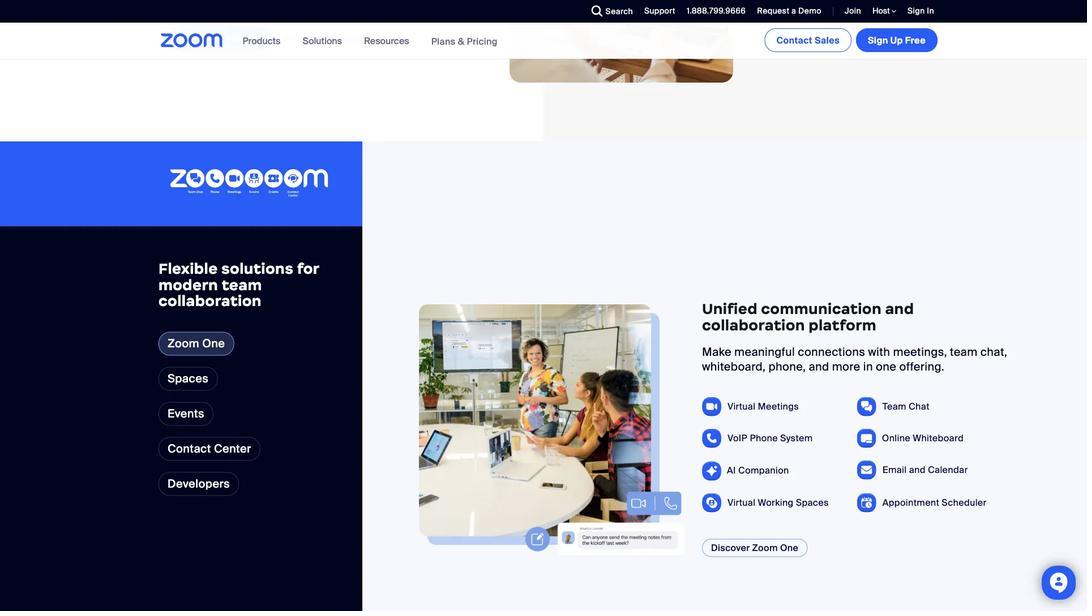 Task type: describe. For each thing, give the bounding box(es) containing it.
zoom one tab
[[159, 332, 234, 356]]

flexible solutions for modern team collaboration tab list
[[159, 332, 260, 461]]

virtual for virtual working spaces
[[728, 497, 756, 509]]

contact sales
[[777, 34, 840, 46]]

a
[[792, 6, 796, 16]]

discover ai companion link
[[284, 25, 404, 51]]

and inside 'make meaningful connections with meetings, team chat, whiteboard, phone, and more in one offering.'
[[809, 360, 829, 374]]

ai inside zoom one group
[[727, 465, 736, 477]]

spaces
[[796, 497, 829, 509]]

plans inside product information navigation
[[431, 35, 456, 47]]

host button
[[873, 6, 897, 16]]

ai companion link
[[727, 465, 789, 477]]

support
[[644, 6, 675, 16]]

discover for discover ai companion
[[284, 32, 322, 44]]

free
[[905, 34, 926, 46]]

products
[[243, 35, 281, 47]]

connections
[[798, 345, 865, 360]]

zoom inside group
[[752, 542, 778, 554]]

make meaningful connections with meetings, team chat, whiteboard, phone, and more in one offering.
[[702, 345, 1008, 374]]

sign in
[[908, 6, 934, 16]]

for
[[297, 259, 319, 278]]

banner containing contact sales
[[147, 23, 940, 60]]

with
[[868, 345, 890, 360]]

modern
[[159, 276, 218, 294]]

phone
[[750, 433, 778, 444]]

online whiteboard link
[[882, 433, 964, 444]]

flexible solutions for modern team collaboration
[[159, 259, 319, 310]]

companion inside zoom one group
[[738, 465, 789, 477]]

calendar
[[928, 464, 968, 476]]

virtual working spaces link
[[728, 497, 829, 509]]

discover zoom one link
[[702, 539, 808, 557]]

contact for contact sales
[[777, 34, 813, 46]]

request a demo
[[757, 6, 822, 16]]

sign for sign in
[[908, 6, 925, 16]]

zoom one group
[[362, 142, 1087, 612]]

zoom contact center tab
[[159, 437, 260, 461]]

zoom unified communication platform image
[[170, 169, 328, 199]]

sign up free button
[[856, 28, 938, 52]]

team
[[883, 401, 907, 413]]

contact for contact center
[[168, 442, 211, 456]]

flexible
[[159, 259, 218, 278]]

make
[[702, 345, 732, 360]]

solutions button
[[303, 23, 347, 59]]

email and calendar
[[883, 464, 968, 476]]

pricing inside product information navigation
[[467, 35, 498, 47]]

virtual meetings
[[728, 401, 799, 413]]

0 vertical spatial ai
[[325, 32, 334, 44]]

more
[[832, 360, 861, 374]]

discover for discover zoom one
[[711, 542, 750, 554]]

product information navigation
[[234, 23, 506, 60]]

email
[[883, 464, 907, 476]]

discover zoom one
[[711, 542, 799, 554]]

team inside 'make meaningful connections with meetings, team chat, whiteboard, phone, and more in one offering.'
[[950, 345, 978, 360]]

and inside "unified communication and collaboration platform"
[[885, 300, 914, 318]]

one inside group
[[780, 542, 799, 554]]

contact sales link
[[765, 28, 852, 52]]

join link up meetings navigation
[[845, 6, 861, 16]]

platform
[[809, 316, 877, 335]]

meetings navigation
[[763, 23, 940, 54]]

1.888.799.9666
[[687, 6, 746, 16]]

collaboration inside flexible solutions for modern team collaboration
[[159, 292, 262, 310]]

2 vertical spatial and
[[909, 464, 926, 476]]

offering.
[[900, 360, 945, 374]]

products button
[[243, 23, 286, 59]]

demo
[[799, 6, 822, 16]]

search
[[606, 6, 633, 16]]

sign up free
[[868, 34, 926, 46]]

team chat link
[[883, 401, 930, 413]]

meaningful
[[735, 345, 795, 360]]

unified
[[702, 300, 758, 318]]

plans & pricing inside product information navigation
[[431, 35, 498, 47]]

voip phone system
[[728, 433, 813, 444]]

meetings,
[[893, 345, 947, 360]]

search button
[[583, 0, 636, 23]]



Task type: locate. For each thing, give the bounding box(es) containing it.
1 horizontal spatial ai
[[727, 465, 736, 477]]

chat
[[909, 401, 930, 413]]

companion
[[336, 32, 387, 44], [738, 465, 789, 477]]

1 vertical spatial team
[[950, 345, 978, 360]]

request a demo link
[[749, 0, 825, 23], [757, 6, 822, 16]]

1 horizontal spatial pricing
[[467, 35, 498, 47]]

up
[[891, 34, 903, 46]]

1 horizontal spatial discover
[[711, 542, 750, 554]]

0 horizontal spatial ai
[[325, 32, 334, 44]]

virtual working spaces
[[728, 497, 829, 509]]

virtual for virtual meetings
[[728, 401, 756, 413]]

1 vertical spatial discover
[[711, 542, 750, 554]]

plans
[[187, 32, 211, 44], [431, 35, 456, 47]]

and
[[885, 300, 914, 318], [809, 360, 829, 374], [909, 464, 926, 476]]

and up with on the bottom of the page
[[885, 300, 914, 318]]

1 horizontal spatial contact
[[777, 34, 813, 46]]

contact down "a"
[[777, 34, 813, 46]]

contact center
[[168, 442, 251, 456]]

0 horizontal spatial team
[[222, 276, 262, 294]]

sign
[[908, 6, 925, 16], [868, 34, 888, 46]]

1 horizontal spatial plans & pricing
[[431, 35, 498, 47]]

online whiteboard
[[882, 433, 964, 444]]

1 vertical spatial sign
[[868, 34, 888, 46]]

appointment scheduler
[[883, 497, 987, 509]]

1 vertical spatial collaboration
[[702, 316, 805, 335]]

virtual left working
[[728, 497, 756, 509]]

collaboration
[[159, 292, 262, 310], [702, 316, 805, 335]]

0 horizontal spatial pricing
[[222, 32, 253, 44]]

online
[[882, 433, 911, 444]]

virtual up voip
[[728, 401, 756, 413]]

sign inside button
[[868, 34, 888, 46]]

1 vertical spatial virtual
[[728, 497, 756, 509]]

solutions
[[221, 259, 294, 278]]

0 horizontal spatial contact
[[168, 442, 211, 456]]

and right the "email"
[[909, 464, 926, 476]]

contact inside tab
[[168, 442, 211, 456]]

phone,
[[769, 360, 806, 374]]

1 vertical spatial one
[[780, 542, 799, 554]]

communication
[[761, 300, 882, 318]]

0 vertical spatial sign
[[908, 6, 925, 16]]

meetings
[[758, 401, 799, 413]]

collaboration up meaningful
[[702, 316, 805, 335]]

sign in link
[[899, 0, 940, 23], [908, 6, 934, 16]]

zoom one
[[168, 337, 225, 351]]

team inside flexible solutions for modern team collaboration
[[222, 276, 262, 294]]

one inside tab
[[202, 337, 225, 351]]

0 horizontal spatial companion
[[336, 32, 387, 44]]

contact
[[777, 34, 813, 46], [168, 442, 211, 456]]

discover inside zoom one group
[[711, 542, 750, 554]]

0 horizontal spatial discover
[[284, 32, 322, 44]]

1 horizontal spatial team
[[950, 345, 978, 360]]

1 horizontal spatial collaboration
[[702, 316, 805, 335]]

0 horizontal spatial zoom
[[168, 337, 199, 351]]

1 horizontal spatial companion
[[738, 465, 789, 477]]

zoom interface icon - instant message image
[[523, 432, 685, 556]]

discover
[[284, 32, 322, 44], [711, 542, 750, 554]]

0 vertical spatial zoom
[[168, 337, 199, 351]]

whiteboard
[[913, 433, 964, 444]]

0 horizontal spatial sign
[[868, 34, 888, 46]]

0 vertical spatial contact
[[777, 34, 813, 46]]

request
[[757, 6, 790, 16]]

0 horizontal spatial &
[[214, 32, 220, 44]]

team chat
[[883, 401, 930, 413]]

join link
[[836, 0, 864, 23], [845, 6, 861, 16]]

0 horizontal spatial plans & pricing
[[187, 32, 253, 44]]

1 horizontal spatial one
[[780, 542, 799, 554]]

scheduler
[[942, 497, 987, 509]]

2 virtual from the top
[[728, 497, 756, 509]]

banner
[[147, 23, 940, 60]]

host
[[873, 6, 892, 16]]

support link
[[636, 0, 678, 23], [644, 6, 675, 16]]

1 horizontal spatial zoom
[[752, 542, 778, 554]]

0 vertical spatial and
[[885, 300, 914, 318]]

zoom
[[168, 337, 199, 351], [752, 542, 778, 554]]

one
[[876, 360, 897, 374]]

0 vertical spatial one
[[202, 337, 225, 351]]

1 horizontal spatial plans
[[431, 35, 456, 47]]

contact inside meetings navigation
[[777, 34, 813, 46]]

solutions
[[303, 35, 342, 47]]

0 vertical spatial companion
[[336, 32, 387, 44]]

ai
[[325, 32, 334, 44], [727, 465, 736, 477]]

plans & pricing
[[187, 32, 253, 44], [431, 35, 498, 47]]

0 horizontal spatial plans
[[187, 32, 211, 44]]

chat,
[[981, 345, 1008, 360]]

1 vertical spatial companion
[[738, 465, 789, 477]]

0 vertical spatial team
[[222, 276, 262, 294]]

whiteboard,
[[702, 360, 766, 374]]

1 vertical spatial ai
[[727, 465, 736, 477]]

resources
[[364, 35, 409, 47]]

zoom inside tab
[[168, 337, 199, 351]]

discover ai companion
[[284, 32, 387, 44]]

email and calendar link
[[883, 464, 968, 476]]

0 horizontal spatial one
[[202, 337, 225, 351]]

1 horizontal spatial &
[[458, 35, 465, 47]]

resources button
[[364, 23, 414, 59]]

team
[[222, 276, 262, 294], [950, 345, 978, 360]]

join
[[845, 6, 861, 16]]

companion inside discover ai companion link
[[336, 32, 387, 44]]

in
[[927, 6, 934, 16]]

1 vertical spatial zoom
[[752, 542, 778, 554]]

& inside product information navigation
[[458, 35, 465, 47]]

team left chat,
[[950, 345, 978, 360]]

1.888.799.9666 button
[[678, 0, 749, 23], [687, 6, 746, 16]]

zoom interface icon image
[[741, 0, 892, 33]]

sales
[[815, 34, 840, 46]]

unified communication and collaboration platform
[[702, 300, 914, 335]]

sign left up
[[868, 34, 888, 46]]

0 vertical spatial collaboration
[[159, 292, 262, 310]]

appointment scheduler link
[[883, 497, 987, 509]]

0 vertical spatial virtual
[[728, 401, 756, 413]]

center
[[214, 442, 251, 456]]

join link left host
[[836, 0, 864, 23]]

collaboration inside "unified communication and collaboration platform"
[[702, 316, 805, 335]]

working
[[758, 497, 794, 509]]

virtual meetings link
[[728, 401, 799, 413]]

ai companion
[[727, 465, 789, 477]]

0 vertical spatial discover
[[284, 32, 322, 44]]

system
[[780, 433, 813, 444]]

and down connections
[[809, 360, 829, 374]]

contact left the center
[[168, 442, 211, 456]]

appointment
[[883, 497, 940, 509]]

in
[[864, 360, 873, 374]]

plans & pricing link
[[170, 25, 270, 51], [431, 35, 498, 47], [431, 35, 498, 47]]

zoom logo image
[[161, 33, 223, 48]]

0 horizontal spatial collaboration
[[159, 292, 262, 310]]

voip phone system link
[[728, 433, 813, 444]]

1 vertical spatial and
[[809, 360, 829, 374]]

1 horizontal spatial sign
[[908, 6, 925, 16]]

pricing
[[222, 32, 253, 44], [467, 35, 498, 47]]

team right modern
[[222, 276, 262, 294]]

collaboration down flexible
[[159, 292, 262, 310]]

1 vertical spatial contact
[[168, 442, 211, 456]]

&
[[214, 32, 220, 44], [458, 35, 465, 47]]

sign for sign up free
[[868, 34, 888, 46]]

sign left in
[[908, 6, 925, 16]]

voip
[[728, 433, 748, 444]]

1 virtual from the top
[[728, 401, 756, 413]]

virtual
[[728, 401, 756, 413], [728, 497, 756, 509]]



Task type: vqa. For each thing, say whether or not it's contained in the screenshot.
application
no



